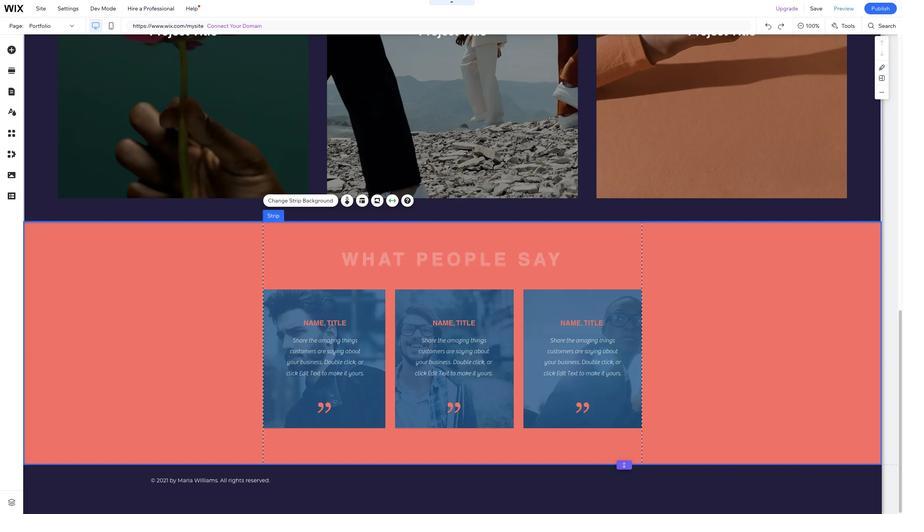 Task type: vqa. For each thing, say whether or not it's contained in the screenshot.
MAIN
no



Task type: describe. For each thing, give the bounding box(es) containing it.
change
[[268, 197, 288, 204]]

change strip background
[[268, 197, 333, 204]]

domain
[[243, 22, 262, 29]]

settings
[[58, 5, 79, 12]]

https://www.wix.com/mysite
[[133, 22, 204, 29]]

connect
[[207, 22, 229, 29]]

https://www.wix.com/mysite connect your domain
[[133, 22, 262, 29]]

tools
[[842, 22, 856, 29]]

tools button
[[826, 17, 863, 34]]

search
[[879, 22, 897, 29]]

upgrade
[[776, 5, 799, 12]]

hire a professional
[[128, 5, 174, 12]]

1 horizontal spatial strip
[[289, 197, 302, 204]]

100% button
[[794, 17, 826, 34]]

publish
[[872, 5, 891, 12]]

portfolio
[[29, 22, 51, 29]]



Task type: locate. For each thing, give the bounding box(es) containing it.
background
[[303, 197, 333, 204]]

preview
[[835, 5, 855, 12]]

hire
[[128, 5, 138, 12]]

strip
[[289, 197, 302, 204], [268, 212, 280, 219]]

100%
[[806, 22, 820, 29]]

help
[[186, 5, 198, 12]]

your
[[230, 22, 241, 29]]

mode
[[101, 5, 116, 12]]

strip down change
[[268, 212, 280, 219]]

1 vertical spatial strip
[[268, 212, 280, 219]]

preview button
[[829, 0, 860, 17]]

save button
[[805, 0, 829, 17]]

search button
[[863, 17, 904, 34]]

site
[[36, 5, 46, 12]]

publish button
[[865, 3, 898, 14]]

save
[[811, 5, 823, 12]]

strip right change
[[289, 197, 302, 204]]

0 vertical spatial strip
[[289, 197, 302, 204]]

0 horizontal spatial strip
[[268, 212, 280, 219]]

dev
[[90, 5, 100, 12]]

professional
[[144, 5, 174, 12]]

a
[[139, 5, 142, 12]]

dev mode
[[90, 5, 116, 12]]



